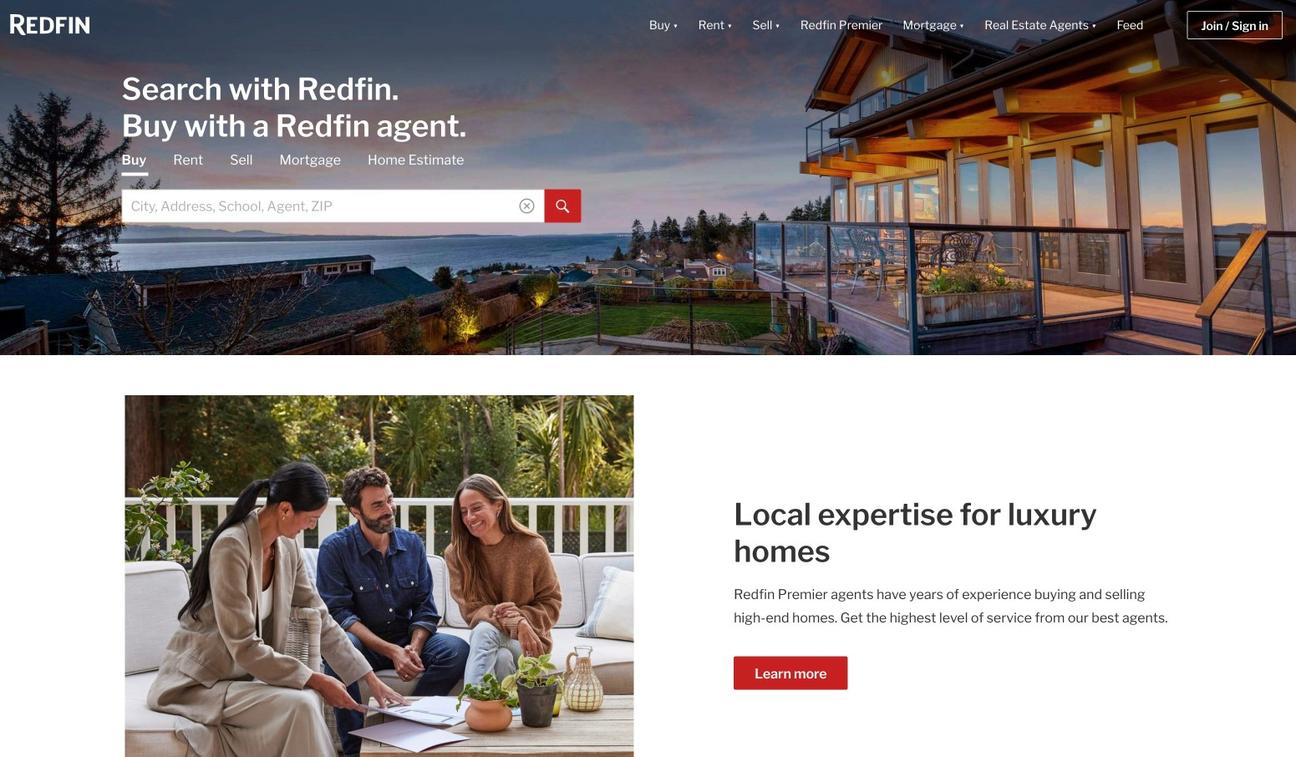 Task type: describe. For each thing, give the bounding box(es) containing it.
search input image
[[519, 198, 534, 214]]

a woman showing a document for a backyard consultation. image
[[125, 395, 634, 757]]

submit search image
[[556, 200, 569, 213]]

City, Address, School, Agent, ZIP search field
[[122, 189, 544, 223]]



Task type: locate. For each thing, give the bounding box(es) containing it.
tab list
[[122, 151, 581, 223]]



Task type: vqa. For each thing, say whether or not it's contained in the screenshot.
top FOR
no



